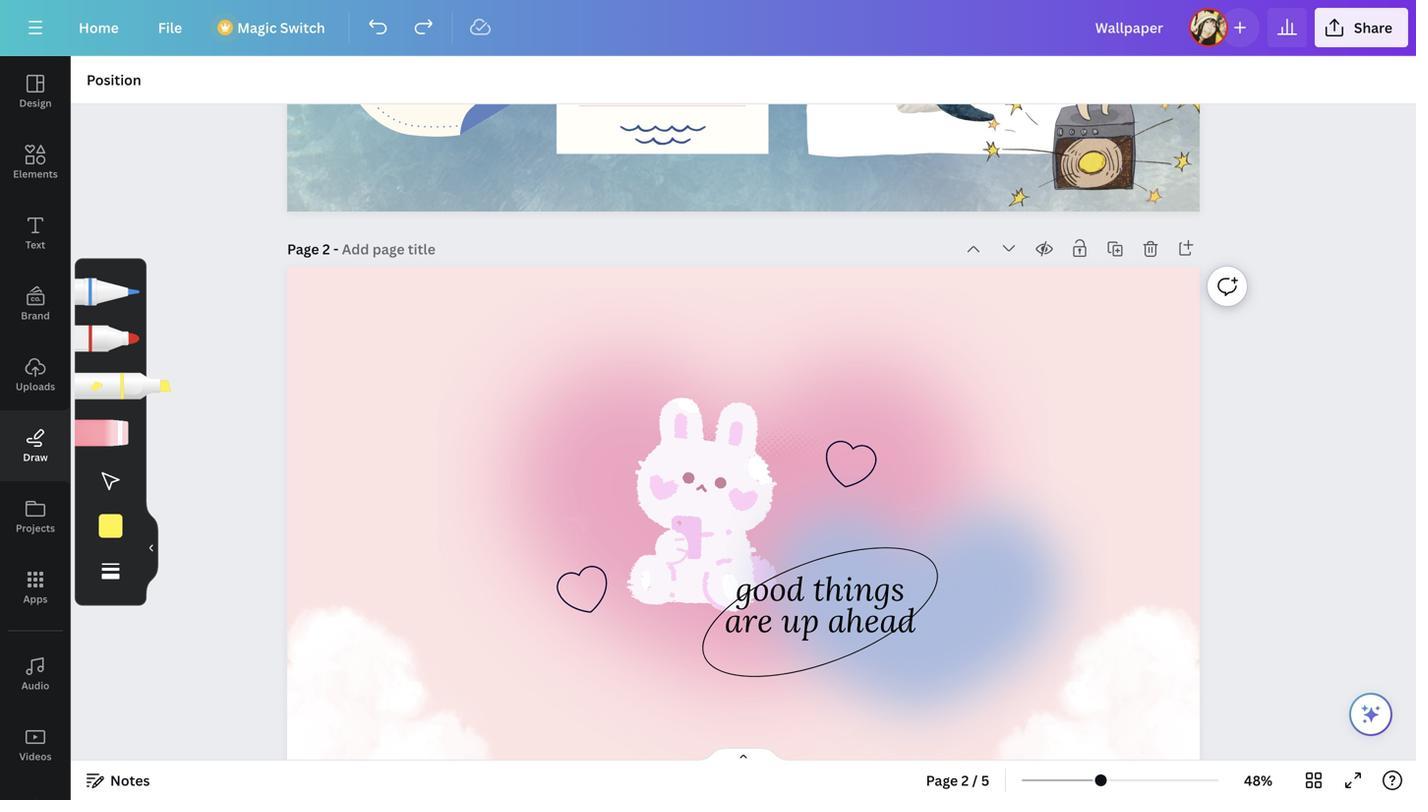 Task type: locate. For each thing, give the bounding box(es) containing it.
home link
[[63, 8, 135, 47]]

page for page 2 -
[[287, 240, 319, 258]]

page inside button
[[927, 771, 959, 790]]

brand button
[[0, 269, 71, 339]]

1 vertical spatial page
[[927, 771, 959, 790]]

apps
[[23, 592, 48, 606]]

share
[[1355, 18, 1393, 37]]

48%
[[1245, 771, 1273, 790]]

file button
[[142, 8, 198, 47]]

2 left /
[[962, 771, 970, 790]]

hide image
[[146, 501, 158, 595]]

page left /
[[927, 771, 959, 790]]

0 vertical spatial 2
[[323, 240, 330, 258]]

1 horizontal spatial page
[[927, 771, 959, 790]]

1 horizontal spatial 2
[[962, 771, 970, 790]]

0 vertical spatial page
[[287, 240, 319, 258]]

good things
[[736, 567, 905, 610]]

projects
[[16, 522, 55, 535]]

page left -
[[287, 240, 319, 258]]

Page title text field
[[342, 239, 438, 259]]

uploads button
[[0, 339, 71, 410]]

share button
[[1316, 8, 1409, 47]]

file
[[158, 18, 182, 37]]

design button
[[0, 56, 71, 127]]

0 horizontal spatial page
[[287, 240, 319, 258]]

text button
[[0, 198, 71, 269]]

2 inside "page 2 / 5" button
[[962, 771, 970, 790]]

audio button
[[0, 639, 71, 709]]

2
[[323, 240, 330, 258], [962, 771, 970, 790]]

page 2 / 5
[[927, 771, 990, 790]]

projects button
[[0, 481, 71, 552]]

1 vertical spatial 2
[[962, 771, 970, 790]]

notes button
[[79, 765, 158, 796]]

0 horizontal spatial 2
[[323, 240, 330, 258]]

design
[[19, 96, 52, 110]]

things
[[814, 567, 905, 610]]

2 left -
[[323, 240, 330, 258]]

draw button
[[0, 410, 71, 481]]

brand
[[21, 309, 50, 322]]

main menu bar
[[0, 0, 1417, 56]]

switch
[[280, 18, 325, 37]]

are
[[725, 598, 773, 641]]

#fff234 image
[[99, 514, 123, 538]]

good
[[736, 567, 805, 610]]

position button
[[79, 64, 149, 95]]

sea waves  icon image
[[621, 125, 706, 145]]

ahead
[[828, 598, 916, 641]]

page 2 -
[[287, 240, 342, 258]]

up
[[782, 598, 820, 641]]

page 2 / 5 button
[[919, 765, 998, 796]]

page
[[287, 240, 319, 258], [927, 771, 959, 790]]

show pages image
[[697, 747, 791, 763]]



Task type: describe. For each thing, give the bounding box(es) containing it.
magic switch button
[[206, 8, 341, 47]]

page for page 2 / 5
[[927, 771, 959, 790]]

side panel tab list
[[0, 56, 71, 800]]

videos button
[[0, 709, 71, 780]]

5
[[982, 771, 990, 790]]

heart round radial halftone image
[[621, 421, 867, 626]]

elements
[[13, 167, 58, 181]]

notes
[[110, 771, 150, 790]]

2 for /
[[962, 771, 970, 790]]

audio
[[21, 679, 50, 692]]

Design title text field
[[1080, 8, 1182, 47]]

apps button
[[0, 552, 71, 623]]

uploads
[[16, 380, 55, 393]]

#fff234 image
[[99, 514, 123, 538]]

2 for -
[[323, 240, 330, 258]]

elements button
[[0, 127, 71, 198]]

-
[[334, 240, 339, 258]]

home
[[79, 18, 119, 37]]

draw
[[23, 451, 48, 464]]

position
[[87, 70, 141, 89]]

magic
[[237, 18, 277, 37]]

text
[[25, 238, 45, 251]]

magic switch
[[237, 18, 325, 37]]

videos
[[19, 750, 52, 763]]

48% button
[[1227, 765, 1291, 796]]

/
[[973, 771, 978, 790]]

canva assistant image
[[1360, 703, 1384, 726]]

are up ahead
[[725, 598, 916, 641]]



Task type: vqa. For each thing, say whether or not it's contained in the screenshot.
explore social media video trends IMAGE
no



